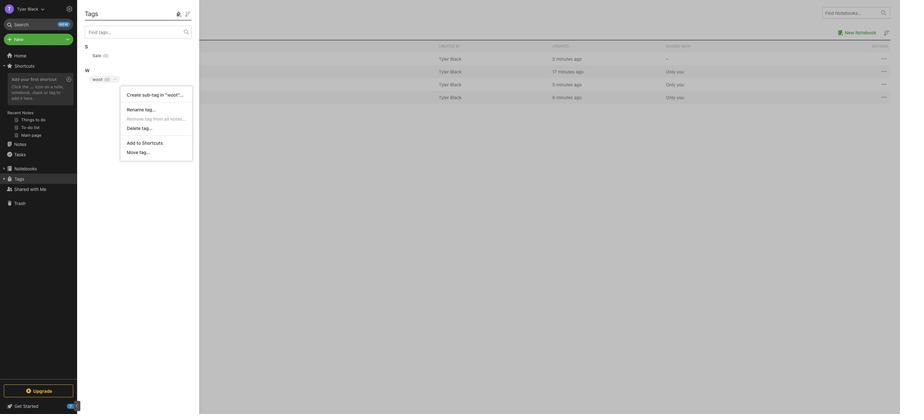 Task type: describe. For each thing, give the bounding box(es) containing it.
0 horizontal spatial notebooks
[[14, 166, 37, 172]]

tags inside 'button'
[[14, 176, 24, 182]]

tree containing home
[[0, 50, 77, 379]]

to-do list row
[[87, 91, 891, 104]]

rename
[[127, 107, 144, 113]]

notebooks link
[[0, 164, 77, 174]]

notes inside group
[[22, 110, 34, 115]]

–
[[666, 56, 669, 62]]

6 minutes ago
[[553, 95, 582, 100]]

your
[[21, 77, 30, 82]]

create sub-tag in "woot"…
[[127, 92, 183, 98]]

list
[[128, 95, 134, 100]]

click to collapse image
[[75, 403, 80, 411]]

Search text field
[[8, 19, 69, 30]]

things to do row
[[87, 78, 891, 91]]

woot
[[93, 77, 103, 82]]

shared with me
[[14, 187, 46, 192]]

recent
[[7, 110, 21, 115]]

first
[[31, 77, 39, 82]]

new for new notebook
[[845, 30, 855, 35]]

1
[[87, 30, 89, 35]]

only you for 6 minutes ago
[[666, 95, 684, 100]]

row group inside notebooks element
[[87, 52, 891, 104]]

tyler black for to-do list row
[[439, 95, 462, 100]]

tasks
[[14, 152, 26, 157]]

actions
[[873, 44, 888, 48]]

created by
[[439, 44, 461, 48]]

sale ( 0 )
[[93, 53, 109, 58]]

get
[[14, 404, 22, 410]]

upgrade
[[33, 389, 52, 394]]

5 minutes ago for –
[[553, 56, 582, 62]]

notes link
[[0, 139, 77, 149]]

tyler for first notebook row
[[439, 56, 449, 62]]

shared with me link
[[0, 184, 77, 195]]

first notebook
[[106, 56, 137, 62]]

1 vertical spatial notes
[[14, 142, 26, 147]]

new notebook button
[[836, 29, 877, 37]]

ago for main page row
[[576, 69, 584, 74]]

sale
[[93, 53, 102, 58]]

new for new
[[14, 37, 23, 42]]

you for 6 minutes ago
[[677, 95, 684, 100]]

minutes for to-do list row
[[557, 95, 573, 100]]

woot ( 0 )
[[93, 77, 110, 82]]

me
[[40, 187, 46, 192]]

notes…
[[170, 116, 186, 122]]

move tag…
[[127, 150, 150, 155]]

Find Notebooks… text field
[[823, 8, 878, 18]]

Account field
[[0, 3, 45, 15]]

only you for 5 minutes ago
[[666, 82, 684, 87]]

things to do 2 element
[[115, 82, 141, 87]]

tyler black for main page row
[[439, 69, 462, 74]]

things to do
[[115, 82, 141, 87]]

Find tags… text field
[[85, 28, 184, 36]]

black for main page row
[[450, 69, 462, 74]]

only for 17 minutes ago
[[666, 69, 676, 74]]

shared with button
[[664, 41, 777, 52]]

actions button
[[777, 41, 891, 52]]

updated
[[553, 44, 569, 48]]

create sub-tag in "woot"… link
[[120, 90, 192, 100]]

note,
[[54, 84, 64, 89]]

create
[[127, 92, 141, 98]]

in
[[160, 92, 164, 98]]

to-do list 3 element
[[115, 95, 134, 100]]

tag… for rename tag…
[[145, 107, 156, 113]]

get started
[[14, 404, 38, 410]]

...
[[30, 84, 34, 89]]

to for things
[[130, 82, 134, 87]]

tyler black for first notebook row
[[439, 56, 462, 62]]

expand tags image
[[2, 177, 7, 182]]

s
[[85, 44, 88, 50]]

the
[[22, 84, 29, 89]]

you for 17 minutes ago
[[677, 69, 684, 74]]

only for 5 minutes ago
[[666, 82, 676, 87]]

shortcuts button
[[0, 61, 77, 71]]

it
[[20, 96, 23, 101]]

shared with
[[666, 44, 691, 48]]

6
[[553, 95, 555, 100]]

1 horizontal spatial tag
[[145, 116, 152, 122]]

only you for 17 minutes ago
[[666, 69, 684, 74]]

title
[[89, 44, 99, 48]]

black for to-do list row
[[450, 95, 462, 100]]

5 minutes ago for only you
[[553, 82, 582, 87]]

1 vertical spatial do
[[122, 95, 127, 100]]

sub-
[[142, 92, 152, 98]]

updated button
[[550, 41, 664, 52]]

woot row
[[85, 75, 197, 93]]

sort options image
[[184, 10, 192, 18]]

1 notebook
[[87, 30, 112, 35]]

home link
[[0, 50, 77, 61]]

Sort field
[[184, 10, 192, 18]]

tyler black inside tyler black field
[[17, 6, 38, 11]]

tag… for move tag…
[[140, 150, 150, 155]]

move tag… link
[[120, 148, 192, 157]]

first notebook button
[[97, 55, 146, 63]]

move
[[127, 150, 138, 155]]

expand notebooks image
[[2, 166, 7, 171]]

arrow image
[[89, 55, 97, 63]]

trash link
[[0, 198, 77, 209]]

delete
[[127, 126, 141, 131]]

ago for "things to do" row
[[574, 82, 582, 87]]

main page row
[[87, 65, 891, 78]]

) for woot
[[108, 77, 110, 82]]

to inside icon on a note, notebook, stack or tag to add it here.
[[57, 90, 60, 95]]

icon
[[35, 84, 43, 89]]

new
[[59, 22, 68, 26]]

on
[[45, 84, 49, 89]]

w
[[85, 68, 90, 73]]

add
[[12, 96, 19, 101]]

shared
[[666, 44, 681, 48]]

first notebook row
[[87, 52, 891, 65]]

"woot"…
[[165, 92, 183, 98]]

remove tag from all notes…
[[127, 116, 186, 122]]

or
[[44, 90, 48, 95]]

rename tag…
[[127, 107, 156, 113]]

trash
[[14, 201, 26, 206]]

add for add your first shortcut
[[12, 77, 20, 82]]

tags button
[[0, 174, 77, 184]]

here.
[[24, 96, 34, 101]]

( for woot
[[104, 77, 106, 82]]

to for add
[[137, 140, 141, 146]]

stack
[[32, 90, 43, 95]]

black inside field
[[28, 6, 38, 11]]

started
[[23, 404, 38, 410]]

to-do list
[[115, 95, 134, 100]]

remove tag from all notes… link
[[120, 114, 192, 124]]



Task type: locate. For each thing, give the bounding box(es) containing it.
tyler black inside first notebook row
[[439, 56, 462, 62]]

0 vertical spatial )
[[107, 53, 109, 58]]

add up 'move'
[[127, 140, 135, 146]]

0 vertical spatial only you
[[666, 69, 684, 74]]

5
[[553, 56, 555, 62], [553, 82, 555, 87]]

tag inside icon on a note, notebook, stack or tag to add it here.
[[49, 90, 55, 95]]

title button
[[87, 41, 436, 52]]

by
[[456, 44, 461, 48]]

0 inside sale ( 0 )
[[105, 53, 107, 58]]

to inside button
[[130, 82, 134, 87]]

0
[[105, 53, 107, 58], [106, 77, 108, 82]]

ago for to-do list row
[[574, 95, 582, 100]]

do left list
[[122, 95, 127, 100]]

created
[[439, 44, 455, 48]]

tag left in
[[152, 92, 159, 98]]

tag left "from" on the left top of the page
[[145, 116, 152, 122]]

notebook up actions on the top of the page
[[856, 30, 877, 35]]

0 horizontal spatial new
[[14, 37, 23, 42]]

tyler black for "things to do" row
[[439, 82, 462, 87]]

1 vertical spatial 5 minutes ago
[[553, 82, 582, 87]]

notebook
[[856, 30, 877, 35], [117, 56, 137, 62]]

upgrade button
[[4, 385, 73, 398]]

ago for first notebook row
[[574, 56, 582, 62]]

( right woot
[[104, 77, 106, 82]]

new inside the 'new notebook' button
[[845, 30, 855, 35]]

ago down 17 minutes ago
[[574, 82, 582, 87]]

notebooks down the tasks
[[14, 166, 37, 172]]

with
[[682, 44, 691, 48]]

shortcut
[[40, 77, 57, 82]]

minutes for first notebook row
[[557, 56, 573, 62]]

notebook right first
[[117, 56, 137, 62]]

0 vertical spatial new
[[845, 30, 855, 35]]

minutes inside to-do list row
[[557, 95, 573, 100]]

1 vertical spatial only
[[666, 82, 676, 87]]

( right sale
[[103, 53, 105, 58]]

group containing add your first shortcut
[[0, 71, 77, 142]]

5 minutes ago up 17 minutes ago
[[553, 56, 582, 62]]

notes up the tasks
[[14, 142, 26, 147]]

notebook,
[[12, 90, 31, 95]]

add to shortcuts
[[127, 140, 163, 146]]

0 horizontal spatial tags
[[14, 176, 24, 182]]

1 5 minutes ago from the top
[[553, 56, 582, 62]]

tags up 1
[[85, 10, 98, 17]]

rename tag… link
[[120, 105, 192, 114]]

1 horizontal spatial add
[[127, 140, 135, 146]]

0 vertical spatial tag…
[[145, 107, 156, 113]]

notebook for new notebook
[[856, 30, 877, 35]]

shortcuts
[[14, 63, 35, 69], [142, 140, 163, 146]]

1 vertical spatial notebooks
[[14, 166, 37, 172]]

only you inside main page row
[[666, 69, 684, 74]]

2 5 minutes ago from the top
[[553, 82, 582, 87]]

0 vertical spatial you
[[677, 69, 684, 74]]

dropdown list menu
[[120, 90, 192, 157]]

new down find notebooks… text field at the top right of page
[[845, 30, 855, 35]]

minutes inside first notebook row
[[557, 56, 573, 62]]

add up click at the left of page
[[12, 77, 20, 82]]

Tag actions field
[[110, 76, 120, 83]]

tags up shared
[[14, 176, 24, 182]]

1 vertical spatial )
[[108, 77, 110, 82]]

tyler
[[17, 6, 27, 11], [439, 56, 449, 62], [439, 69, 449, 74], [439, 82, 449, 87], [439, 95, 449, 100]]

to down 'note,'
[[57, 90, 60, 95]]

tyler black inside main page row
[[439, 69, 462, 74]]

( inside sale ( 0 )
[[103, 53, 105, 58]]

to up move tag…
[[137, 140, 141, 146]]

only you inside to-do list row
[[666, 95, 684, 100]]

2 vertical spatial to
[[137, 140, 141, 146]]

0 right sale
[[105, 53, 107, 58]]

2 vertical spatial you
[[677, 95, 684, 100]]

0 vertical spatial notebooks
[[87, 9, 118, 16]]

0 horizontal spatial notebook
[[117, 56, 137, 62]]

0 vertical spatial do
[[135, 82, 141, 87]]

0 vertical spatial (
[[103, 53, 105, 58]]

17
[[553, 69, 557, 74]]

0 horizontal spatial shortcuts
[[14, 63, 35, 69]]

1 horizontal spatial notebooks
[[87, 9, 118, 16]]

2 vertical spatial only
[[666, 95, 676, 100]]

0 vertical spatial to
[[130, 82, 134, 87]]

5 for –
[[553, 56, 555, 62]]

0 horizontal spatial tag
[[49, 90, 55, 95]]

ago up 17 minutes ago
[[574, 56, 582, 62]]

tag… down add to shortcuts
[[140, 150, 150, 155]]

notebook for first notebook
[[117, 56, 137, 62]]

only you inside "things to do" row
[[666, 82, 684, 87]]

new button
[[4, 34, 73, 45]]

tyler inside "things to do" row
[[439, 82, 449, 87]]

5 minutes ago inside first notebook row
[[553, 56, 582, 62]]

0 horizontal spatial do
[[122, 95, 127, 100]]

2 vertical spatial only you
[[666, 95, 684, 100]]

things
[[115, 82, 129, 87]]

1 vertical spatial (
[[104, 77, 106, 82]]

(
[[103, 53, 105, 58], [104, 77, 106, 82]]

( for sale
[[103, 53, 105, 58]]

1 you from the top
[[677, 69, 684, 74]]

tag
[[49, 90, 55, 95], [152, 92, 159, 98], [145, 116, 152, 122]]

to-
[[115, 95, 122, 100]]

tag… inside 'link'
[[142, 126, 153, 131]]

0 horizontal spatial to
[[57, 90, 60, 95]]

1 vertical spatial tag…
[[142, 126, 153, 131]]

icon on a note, notebook, stack or tag to add it here.
[[12, 84, 64, 101]]

1 horizontal spatial do
[[135, 82, 141, 87]]

5 for only you
[[553, 82, 555, 87]]

row group containing first notebook
[[87, 52, 891, 104]]

recent notes
[[7, 110, 34, 115]]

with
[[30, 187, 39, 192]]

minutes right 6
[[557, 95, 573, 100]]

to
[[130, 82, 134, 87], [57, 90, 60, 95], [137, 140, 141, 146]]

minutes down updated
[[557, 56, 573, 62]]

1 vertical spatial new
[[14, 37, 23, 42]]

black for first notebook row
[[450, 56, 462, 62]]

0 left tag actions field
[[106, 77, 108, 82]]

3 you from the top
[[677, 95, 684, 100]]

minutes for main page row
[[558, 69, 575, 74]]

to inside dropdown list menu
[[137, 140, 141, 146]]

shortcuts up move tag… link
[[142, 140, 163, 146]]

2 horizontal spatial to
[[137, 140, 141, 146]]

tag… inside "link"
[[145, 107, 156, 113]]

minutes right the 17
[[558, 69, 575, 74]]

black inside first notebook row
[[450, 56, 462, 62]]

you
[[677, 69, 684, 74], [677, 82, 684, 87], [677, 95, 684, 100]]

0 for woot
[[106, 77, 108, 82]]

add for add to shortcuts
[[127, 140, 135, 146]]

5 inside "things to do" row
[[553, 82, 555, 87]]

black inside main page row
[[450, 69, 462, 74]]

1 horizontal spatial shortcuts
[[142, 140, 163, 146]]

0 vertical spatial 0
[[105, 53, 107, 58]]

0 horizontal spatial add
[[12, 77, 20, 82]]

notebook
[[90, 30, 112, 35]]

settings image
[[66, 5, 73, 13]]

only inside main page row
[[666, 69, 676, 74]]

1 vertical spatial 5
[[553, 82, 555, 87]]

created by button
[[436, 41, 550, 52]]

5 minutes ago
[[553, 56, 582, 62], [553, 82, 582, 87]]

do
[[135, 82, 141, 87], [122, 95, 127, 100]]

1 vertical spatial you
[[677, 82, 684, 87]]

tags
[[85, 10, 98, 17], [14, 176, 24, 182]]

tyler black inside to-do list row
[[439, 95, 462, 100]]

remove
[[127, 116, 144, 122]]

from
[[153, 116, 163, 122]]

1 vertical spatial to
[[57, 90, 60, 95]]

add your first shortcut
[[12, 77, 57, 82]]

tyler inside first notebook row
[[439, 56, 449, 62]]

delete tag… link
[[120, 124, 192, 133]]

new search field
[[8, 19, 70, 30]]

group
[[0, 71, 77, 142]]

tyler for "things to do" row
[[439, 82, 449, 87]]

minutes
[[557, 56, 573, 62], [558, 69, 575, 74], [557, 82, 573, 87], [557, 95, 573, 100]]

all
[[164, 116, 169, 122]]

only inside to-do list row
[[666, 95, 676, 100]]

) right woot
[[108, 77, 110, 82]]

1 vertical spatial notebook
[[117, 56, 137, 62]]

0 vertical spatial tags
[[85, 10, 98, 17]]

create new tag image
[[175, 10, 183, 18]]

1 vertical spatial only you
[[666, 82, 684, 87]]

tag… up the remove tag from all notes…
[[145, 107, 156, 113]]

0 vertical spatial only
[[666, 69, 676, 74]]

1 only from the top
[[666, 69, 676, 74]]

black inside to-do list row
[[450, 95, 462, 100]]

1 horizontal spatial new
[[845, 30, 855, 35]]

1 vertical spatial add
[[127, 140, 135, 146]]

ago inside main page row
[[576, 69, 584, 74]]

1 vertical spatial shortcuts
[[142, 140, 163, 146]]

notebooks element
[[77, 0, 901, 415]]

shortcuts inside button
[[14, 63, 35, 69]]

5 minutes ago up 6 minutes ago
[[553, 82, 582, 87]]

ago inside first notebook row
[[574, 56, 582, 62]]

new notebook
[[845, 30, 877, 35]]

tag… for delete tag…
[[142, 126, 153, 131]]

minutes for "things to do" row
[[557, 82, 573, 87]]

tree
[[0, 50, 77, 379]]

5 inside first notebook row
[[553, 56, 555, 62]]

notes
[[22, 110, 34, 115], [14, 142, 26, 147]]

ago inside to-do list row
[[574, 95, 582, 100]]

tag… down the remove tag from all notes…
[[142, 126, 153, 131]]

tag down the a
[[49, 90, 55, 95]]

) inside sale ( 0 )
[[107, 53, 109, 58]]

5 up 6
[[553, 82, 555, 87]]

to right things
[[130, 82, 134, 87]]

click the ...
[[12, 84, 34, 89]]

0 for sale
[[105, 53, 107, 58]]

click
[[12, 84, 21, 89]]

17 minutes ago
[[553, 69, 584, 74]]

5 up the 17
[[553, 56, 555, 62]]

ago right 6
[[574, 95, 582, 100]]

home
[[14, 53, 26, 58]]

do up create
[[135, 82, 141, 87]]

1 only you from the top
[[666, 69, 684, 74]]

2 only from the top
[[666, 82, 676, 87]]

1 vertical spatial 0
[[106, 77, 108, 82]]

0 vertical spatial add
[[12, 77, 20, 82]]

1 horizontal spatial tags
[[85, 10, 98, 17]]

only for 6 minutes ago
[[666, 95, 676, 100]]

tyler black
[[17, 6, 38, 11], [439, 56, 462, 62], [439, 69, 462, 74], [439, 82, 462, 87], [439, 95, 462, 100]]

1 horizontal spatial to
[[130, 82, 134, 87]]

2 you from the top
[[677, 82, 684, 87]]

you inside "things to do" row
[[677, 82, 684, 87]]

first
[[106, 56, 116, 62]]

3 only from the top
[[666, 95, 676, 100]]

row group containing s
[[85, 39, 197, 93]]

0 vertical spatial shortcuts
[[14, 63, 35, 69]]

tyler inside field
[[17, 6, 27, 11]]

row group
[[85, 39, 197, 93], [87, 52, 891, 104]]

black inside "things to do" row
[[450, 82, 462, 87]]

tyler inside main page row
[[439, 69, 449, 74]]

add inside add to shortcuts link
[[127, 140, 135, 146]]

1 horizontal spatial notebook
[[856, 30, 877, 35]]

tyler black inside "things to do" row
[[439, 82, 462, 87]]

notebooks
[[87, 9, 118, 16], [14, 166, 37, 172]]

new up home
[[14, 37, 23, 42]]

1 vertical spatial tags
[[14, 176, 24, 182]]

minutes up 6 minutes ago
[[557, 82, 573, 87]]

delete tag…
[[127, 126, 153, 131]]

tyler inside to-do list row
[[439, 95, 449, 100]]

you for 5 minutes ago
[[677, 82, 684, 87]]

new inside new popup button
[[14, 37, 23, 42]]

) for sale
[[107, 53, 109, 58]]

new
[[845, 30, 855, 35], [14, 37, 23, 42]]

0 inside woot ( 0 )
[[106, 77, 108, 82]]

tyler for to-do list row
[[439, 95, 449, 100]]

Help and Learning task checklist field
[[0, 402, 77, 412]]

a
[[51, 84, 53, 89]]

3 only you from the top
[[666, 95, 684, 100]]

0 vertical spatial notebook
[[856, 30, 877, 35]]

shared
[[14, 187, 29, 192]]

ago right the 17
[[576, 69, 584, 74]]

5 minutes ago inside "things to do" row
[[553, 82, 582, 87]]

) inside woot ( 0 )
[[108, 77, 110, 82]]

2 only you from the top
[[666, 82, 684, 87]]

shortcuts inside dropdown list menu
[[142, 140, 163, 146]]

) right sale
[[107, 53, 109, 58]]

0 vertical spatial 5 minutes ago
[[553, 56, 582, 62]]

2 vertical spatial tag…
[[140, 150, 150, 155]]

tasks button
[[0, 149, 77, 160]]

0 vertical spatial notes
[[22, 110, 34, 115]]

notebook inside first notebook button
[[117, 56, 137, 62]]

add to shortcuts link
[[120, 139, 192, 148]]

shortcuts down home
[[14, 63, 35, 69]]

black for "things to do" row
[[450, 82, 462, 87]]

ago inside "things to do" row
[[574, 82, 582, 87]]

0 vertical spatial 5
[[553, 56, 555, 62]]

2 5 from the top
[[553, 82, 555, 87]]

( inside woot ( 0 )
[[104, 77, 106, 82]]

you inside to-do list row
[[677, 95, 684, 100]]

you inside main page row
[[677, 69, 684, 74]]

tyler for main page row
[[439, 69, 449, 74]]

7
[[70, 405, 72, 409]]

)
[[107, 53, 109, 58], [108, 77, 110, 82]]

minutes inside main page row
[[558, 69, 575, 74]]

notes right recent
[[22, 110, 34, 115]]

notebook inside the 'new notebook' button
[[856, 30, 877, 35]]

notebooks up notebook
[[87, 9, 118, 16]]

things to do button
[[105, 81, 141, 88]]

1 5 from the top
[[553, 56, 555, 62]]

only inside "things to do" row
[[666, 82, 676, 87]]

2 horizontal spatial tag
[[152, 92, 159, 98]]

to-do list button
[[105, 94, 134, 101]]

minutes inside "things to do" row
[[557, 82, 573, 87]]



Task type: vqa. For each thing, say whether or not it's contained in the screenshot.
notebooks
yes



